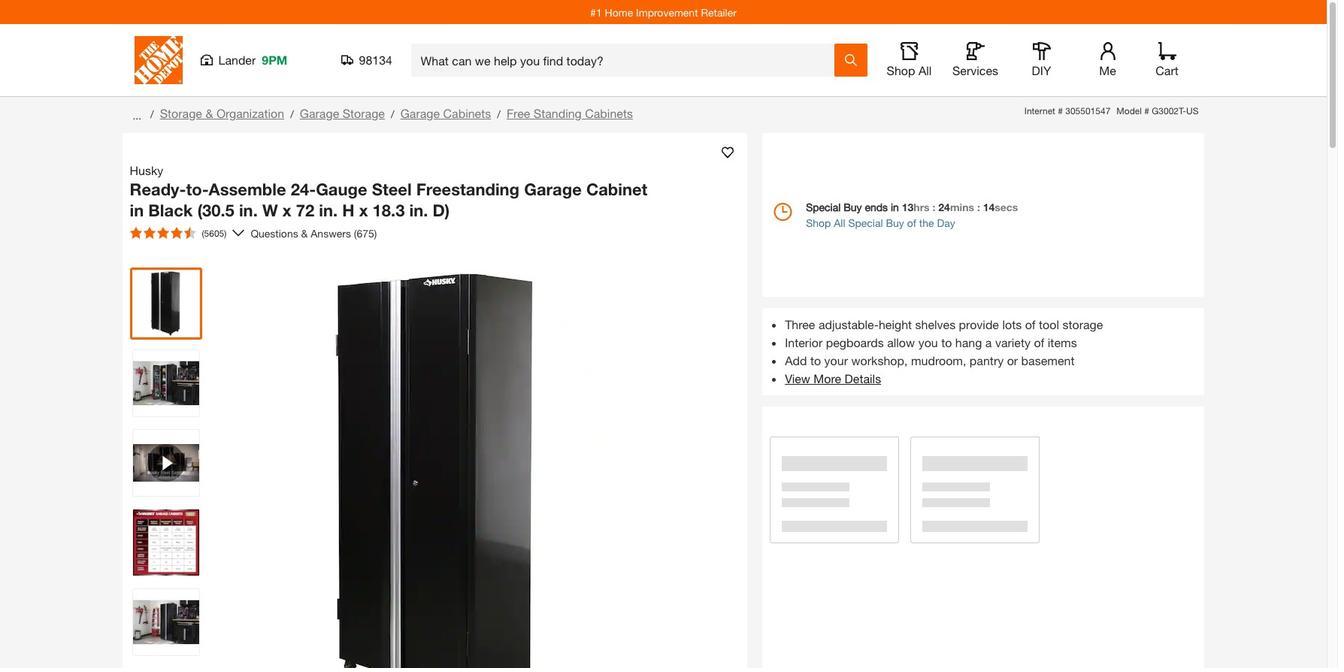 Task type: describe. For each thing, give the bounding box(es) containing it.
3 in. from the left
[[410, 200, 428, 220]]

(5605)
[[202, 228, 227, 239]]

shop all
[[887, 63, 932, 77]]

hang
[[956, 335, 983, 350]]

d)
[[433, 200, 450, 220]]

a
[[986, 335, 992, 350]]

(675)
[[354, 227, 377, 240]]

1 vertical spatial &
[[301, 227, 308, 240]]

1 : from the left
[[933, 201, 936, 214]]

the
[[920, 217, 934, 229]]

gauge
[[316, 180, 367, 199]]

What can we help you find today? search field
[[421, 44, 834, 76]]

lander 9pm
[[218, 53, 288, 67]]

me button
[[1084, 42, 1132, 78]]

your
[[825, 353, 848, 368]]

98134 button
[[341, 53, 393, 68]]

storage & organization link
[[160, 106, 284, 120]]

72
[[296, 200, 315, 220]]

black husky free standing cabinets g3002t us a0.3 image
[[133, 590, 199, 656]]

tool
[[1039, 317, 1060, 332]]

9pm
[[262, 53, 288, 67]]

day
[[937, 217, 956, 229]]

shop all special buy of the day link
[[774, 215, 1194, 231]]

home
[[605, 6, 633, 18]]

w
[[262, 200, 278, 220]]

services
[[953, 63, 999, 77]]

24-
[[291, 180, 316, 199]]

you
[[919, 335, 938, 350]]

(30.5
[[197, 200, 235, 220]]

lots
[[1003, 317, 1022, 332]]

free
[[507, 106, 530, 120]]

...
[[133, 109, 141, 121]]

diy button
[[1018, 42, 1066, 78]]

to-
[[186, 180, 209, 199]]

answers
[[311, 227, 351, 240]]

4.5 stars image
[[130, 227, 196, 239]]

retailer
[[701, 6, 737, 18]]

cart link
[[1151, 42, 1184, 78]]

24
[[939, 201, 951, 214]]

pegboards
[[826, 335, 884, 350]]

improvement
[[636, 6, 698, 18]]

organization
[[217, 106, 284, 120]]

in inside husky ready-to-assemble 24-gauge steel freestanding garage cabinet in black (30.5 in. w x 72 in. h x 18.3 in. d)
[[130, 200, 144, 220]]

3 / from the left
[[391, 108, 395, 120]]

add
[[785, 353, 807, 368]]

2 / from the left
[[290, 108, 294, 120]]

secs
[[995, 201, 1019, 214]]

... button
[[130, 105, 144, 126]]

lander
[[218, 53, 256, 67]]

or
[[1008, 353, 1018, 368]]

pantry
[[970, 353, 1004, 368]]

variety
[[996, 335, 1031, 350]]

5966907943001 image
[[133, 430, 199, 496]]

2 x from the left
[[359, 200, 368, 220]]

305501547
[[1066, 105, 1111, 117]]

all inside button
[[919, 63, 932, 77]]

basement
[[1022, 353, 1075, 368]]

assemble
[[209, 180, 286, 199]]

model
[[1117, 105, 1142, 117]]

steel
[[372, 180, 412, 199]]

shop inside special buy ends in 13 hrs : 24 mins : 14 secs shop all special buy of the day
[[806, 217, 831, 229]]

1 vertical spatial of
[[1026, 317, 1036, 332]]

2 : from the left
[[978, 201, 981, 214]]

1 storage from the left
[[160, 106, 202, 120]]

0 horizontal spatial garage
[[300, 106, 339, 120]]

internet # 305501547 model # g3002t-us
[[1025, 105, 1199, 117]]

1 vertical spatial to
[[811, 353, 821, 368]]

free standing cabinets link
[[507, 106, 633, 120]]

garage storage link
[[300, 106, 385, 120]]

black husky free standing cabinets g3002t us e1.1 image
[[133, 350, 199, 417]]

98134
[[359, 53, 393, 67]]

questions
[[251, 227, 298, 240]]

view more details link
[[785, 372, 882, 386]]

internet
[[1025, 105, 1056, 117]]

2 vertical spatial of
[[1034, 335, 1045, 350]]

0 vertical spatial buy
[[844, 201, 862, 214]]

three adjustable-height shelves provide lots of tool storage interior pegboards allow you to hang a variety of items add to your workshop, mudroom, pantry or basement view more details
[[785, 317, 1104, 386]]

husky ready-to-assemble 24-gauge steel freestanding garage cabinet in black (30.5 in. w x 72 in. h x 18.3 in. d)
[[130, 163, 648, 220]]

items
[[1048, 335, 1077, 350]]

1 x from the left
[[283, 200, 292, 220]]

interior
[[785, 335, 823, 350]]

1 horizontal spatial garage
[[401, 106, 440, 120]]

1 cabinets from the left
[[443, 106, 491, 120]]

storage
[[1063, 317, 1104, 332]]



Task type: locate. For each thing, give the bounding box(es) containing it.
special buy ends in 13 hrs : 24 mins : 14 secs shop all special buy of the day
[[806, 201, 1019, 229]]

all inside special buy ends in 13 hrs : 24 mins : 14 secs shop all special buy of the day
[[834, 217, 846, 229]]

shop all button
[[886, 42, 934, 78]]

buy
[[844, 201, 862, 214], [886, 217, 905, 229]]

mins
[[951, 201, 975, 214]]

:
[[933, 201, 936, 214], [978, 201, 981, 214]]

black husky free standing cabinets g3002t us 64.0 image
[[133, 271, 199, 337]]

2 cabinets from the left
[[585, 106, 633, 120]]

0 vertical spatial to
[[942, 335, 952, 350]]

18.3
[[373, 200, 405, 220]]

diy
[[1032, 63, 1052, 77]]

shop inside button
[[887, 63, 916, 77]]

#
[[1058, 105, 1063, 117], [1145, 105, 1150, 117]]

of left the
[[908, 217, 917, 229]]

buy down 13
[[886, 217, 905, 229]]

1 horizontal spatial &
[[301, 227, 308, 240]]

storage down 98134 button
[[343, 106, 385, 120]]

of inside special buy ends in 13 hrs : 24 mins : 14 secs shop all special buy of the day
[[908, 217, 917, 229]]

the home depot logo image
[[134, 36, 182, 84]]

in. down assemble
[[239, 200, 258, 220]]

/ right "garage storage" link
[[391, 108, 395, 120]]

0 horizontal spatial #
[[1058, 105, 1063, 117]]

black
[[148, 200, 193, 220]]

0 vertical spatial special
[[806, 201, 841, 214]]

14
[[984, 201, 995, 214]]

garage
[[300, 106, 339, 120], [401, 106, 440, 120], [524, 180, 582, 199]]

13
[[902, 201, 914, 214]]

x right the w
[[283, 200, 292, 220]]

h
[[342, 200, 355, 220]]

0 horizontal spatial storage
[[160, 106, 202, 120]]

1 vertical spatial all
[[834, 217, 846, 229]]

cart
[[1156, 63, 1179, 77]]

in left 13
[[891, 201, 899, 214]]

1 horizontal spatial #
[[1145, 105, 1150, 117]]

0 horizontal spatial special
[[806, 201, 841, 214]]

garage cabinets link
[[401, 106, 491, 120]]

2 storage from the left
[[343, 106, 385, 120]]

1 horizontal spatial in.
[[319, 200, 338, 220]]

details
[[845, 372, 882, 386]]

mudroom,
[[911, 353, 967, 368]]

in. left h
[[319, 200, 338, 220]]

of
[[908, 217, 917, 229], [1026, 317, 1036, 332], [1034, 335, 1045, 350]]

storage right the ... in the left top of the page
[[160, 106, 202, 120]]

me
[[1100, 63, 1117, 77]]

g3002t-
[[1152, 105, 1187, 117]]

1 vertical spatial special
[[849, 217, 883, 229]]

garage inside husky ready-to-assemble 24-gauge steel freestanding garage cabinet in black (30.5 in. w x 72 in. h x 18.3 in. d)
[[524, 180, 582, 199]]

#1
[[590, 6, 602, 18]]

to
[[942, 335, 952, 350], [811, 353, 821, 368]]

1 in. from the left
[[239, 200, 258, 220]]

1 horizontal spatial cabinets
[[585, 106, 633, 120]]

# right internet
[[1058, 105, 1063, 117]]

of right lots
[[1026, 317, 1036, 332]]

1 horizontal spatial in
[[891, 201, 899, 214]]

storage
[[160, 106, 202, 120], [343, 106, 385, 120]]

0 horizontal spatial in.
[[239, 200, 258, 220]]

ready-
[[130, 180, 186, 199]]

0 vertical spatial shop
[[887, 63, 916, 77]]

in inside special buy ends in 13 hrs : 24 mins : 14 secs shop all special buy of the day
[[891, 201, 899, 214]]

cabinets right the standing
[[585, 106, 633, 120]]

(5605) button
[[124, 221, 233, 245]]

1 horizontal spatial all
[[919, 63, 932, 77]]

questions & answers (675)
[[251, 227, 377, 240]]

2 horizontal spatial in.
[[410, 200, 428, 220]]

0 vertical spatial of
[[908, 217, 917, 229]]

1 vertical spatial shop
[[806, 217, 831, 229]]

1 horizontal spatial storage
[[343, 106, 385, 120]]

& left organization at the left top of page
[[206, 106, 213, 120]]

freestanding
[[416, 180, 520, 199]]

2 horizontal spatial garage
[[524, 180, 582, 199]]

adjustable-
[[819, 317, 879, 332]]

/ right organization at the left top of page
[[290, 108, 294, 120]]

0 horizontal spatial shop
[[806, 217, 831, 229]]

1 horizontal spatial x
[[359, 200, 368, 220]]

1 vertical spatial buy
[[886, 217, 905, 229]]

shop
[[887, 63, 916, 77], [806, 217, 831, 229]]

1 horizontal spatial to
[[942, 335, 952, 350]]

4 / from the left
[[497, 108, 501, 120]]

husky link
[[130, 162, 169, 180]]

(5605) link
[[124, 221, 245, 245]]

buy left ends
[[844, 201, 862, 214]]

0 vertical spatial all
[[919, 63, 932, 77]]

1 # from the left
[[1058, 105, 1063, 117]]

0 vertical spatial &
[[206, 106, 213, 120]]

0 horizontal spatial &
[[206, 106, 213, 120]]

: left 14
[[978, 201, 981, 214]]

/
[[150, 108, 154, 120], [290, 108, 294, 120], [391, 108, 395, 120], [497, 108, 501, 120]]

1 horizontal spatial special
[[849, 217, 883, 229]]

&
[[206, 106, 213, 120], [301, 227, 308, 240]]

x right h
[[359, 200, 368, 220]]

/ left the free
[[497, 108, 501, 120]]

special down ends
[[849, 217, 883, 229]]

... / storage & organization / garage storage / garage cabinets / free standing cabinets
[[130, 106, 633, 121]]

to right you
[[942, 335, 952, 350]]

# right model
[[1145, 105, 1150, 117]]

provide
[[959, 317, 1000, 332]]

view
[[785, 372, 811, 386]]

standing
[[534, 106, 582, 120]]

/ right the ... button
[[150, 108, 154, 120]]

in down "ready-"
[[130, 200, 144, 220]]

us
[[1187, 105, 1199, 117]]

0 horizontal spatial in
[[130, 200, 144, 220]]

in.
[[239, 200, 258, 220], [319, 200, 338, 220], [410, 200, 428, 220]]

0 horizontal spatial buy
[[844, 201, 862, 214]]

special left ends
[[806, 201, 841, 214]]

0 horizontal spatial :
[[933, 201, 936, 214]]

allow
[[888, 335, 915, 350]]

shelves
[[916, 317, 956, 332]]

of up basement
[[1034, 335, 1045, 350]]

1 horizontal spatial shop
[[887, 63, 916, 77]]

1 horizontal spatial :
[[978, 201, 981, 214]]

1 horizontal spatial buy
[[886, 217, 905, 229]]

: left 24
[[933, 201, 936, 214]]

in. left the d)
[[410, 200, 428, 220]]

all
[[919, 63, 932, 77], [834, 217, 846, 229]]

workshop,
[[852, 353, 908, 368]]

1 / from the left
[[150, 108, 154, 120]]

height
[[879, 317, 912, 332]]

to right "add"
[[811, 353, 821, 368]]

husky
[[130, 163, 163, 177]]

#1 home improvement retailer
[[590, 6, 737, 18]]

& inside ... / storage & organization / garage storage / garage cabinets / free standing cabinets
[[206, 106, 213, 120]]

ends
[[865, 201, 888, 214]]

0 horizontal spatial all
[[834, 217, 846, 229]]

hrs
[[914, 201, 930, 214]]

services button
[[952, 42, 1000, 78]]

2 in. from the left
[[319, 200, 338, 220]]

three
[[785, 317, 816, 332]]

more
[[814, 372, 842, 386]]

x
[[283, 200, 292, 220], [359, 200, 368, 220]]

cabinets
[[443, 106, 491, 120], [585, 106, 633, 120]]

& down '72'
[[301, 227, 308, 240]]

black husky free standing cabinets g3002t us 40.2 image
[[133, 510, 199, 576]]

cabinets left the free
[[443, 106, 491, 120]]

0 horizontal spatial x
[[283, 200, 292, 220]]

2 # from the left
[[1145, 105, 1150, 117]]

0 horizontal spatial cabinets
[[443, 106, 491, 120]]

0 horizontal spatial to
[[811, 353, 821, 368]]

cabinet
[[587, 180, 648, 199]]



Task type: vqa. For each thing, say whether or not it's contained in the screenshot.
High-Gloss Paint Offers The Highest Level Of Sheen Available. With Its Glass-Like Shimmer And Unmatched Durability, It'S A Popular Choice For Cabinets, Doors, Moulding And Trim. High-Gloss Paint Is Easy To Clean, Resistant To Scuffs And Scratches, And Can Make For Bold Accents In Any Space.
no



